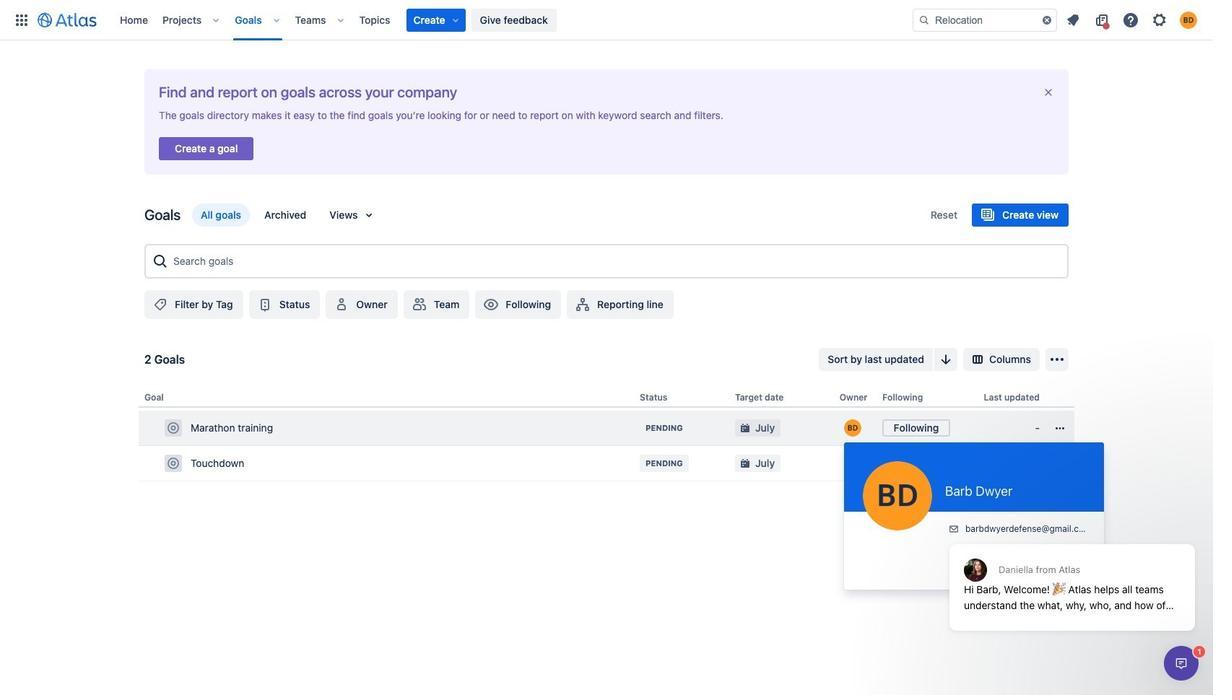 Task type: vqa. For each thing, say whether or not it's contained in the screenshot.
'More icon'
yes



Task type: describe. For each thing, give the bounding box(es) containing it.
0 vertical spatial dialog
[[942, 509, 1202, 642]]

clear search session image
[[1041, 14, 1053, 26]]

close banner image
[[1043, 87, 1054, 98]]

following image
[[483, 296, 500, 313]]

search image
[[919, 14, 930, 26]]

top element
[[9, 0, 913, 40]]

status image
[[256, 296, 273, 313]]

Search field
[[913, 8, 1057, 31]]

1 vertical spatial dialog
[[1164, 646, 1199, 681]]

label image
[[152, 296, 169, 313]]

reverse sort order image
[[937, 351, 955, 368]]



Task type: locate. For each thing, give the bounding box(es) containing it.
settings image
[[1151, 11, 1168, 29]]

dialog
[[942, 509, 1202, 642], [1164, 646, 1199, 681]]

more icon image
[[1051, 420, 1069, 437]]

Search goals field
[[169, 248, 1062, 274]]

account image
[[1180, 11, 1197, 29]]

email image
[[948, 524, 960, 535]]

switch to... image
[[13, 11, 30, 29]]

notifications image
[[1064, 11, 1082, 29]]

more options image
[[1049, 351, 1066, 368]]

banner
[[0, 0, 1213, 40]]

None search field
[[913, 8, 1057, 31]]

help image
[[1122, 11, 1140, 29]]

search goals image
[[152, 253, 169, 270]]



